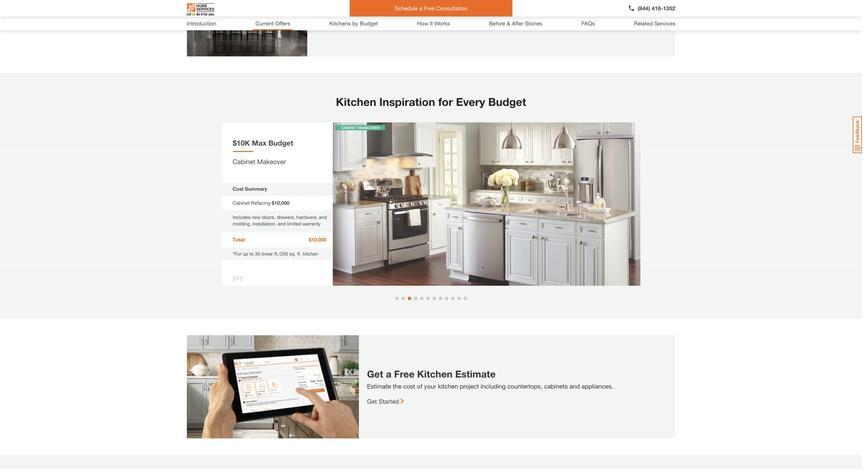 Task type: describe. For each thing, give the bounding box(es) containing it.
1 horizontal spatial estimate
[[456, 369, 496, 380]]

get started link
[[367, 398, 404, 406]]

a shining modern kitchen featuring grey cabinets and classic decor; orange cabinet icon image
[[187, 0, 307, 56]]

related
[[635, 20, 653, 27]]

(844) 418-1352 link
[[629, 4, 676, 12]]

it
[[430, 20, 433, 27]]

current offers
[[256, 20, 290, 27]]

cost
[[404, 383, 416, 391]]

cabinets
[[545, 383, 568, 391]]

started
[[379, 398, 399, 406]]

free for consultation
[[424, 5, 435, 11]]

consultation
[[437, 5, 468, 11]]

a for get
[[386, 369, 392, 380]]

do it for you logo image
[[187, 0, 214, 19]]

(844) 418-1352
[[638, 5, 676, 11]]

after
[[512, 20, 524, 27]]

get a free kitchen estimate
[[367, 369, 496, 380]]

kitchens
[[330, 20, 351, 27]]

before
[[489, 20, 506, 27]]

schedule
[[395, 5, 418, 11]]

inspiration
[[380, 95, 436, 108]]

feedback link image
[[854, 116, 863, 154]]

before & after stories
[[489, 20, 543, 27]]

1 horizontal spatial kitchen
[[418, 369, 453, 380]]

kitchens by budget
[[330, 20, 378, 27]]

introduction
[[187, 20, 216, 27]]

10k max budget cabinet desktop gray image
[[222, 123, 641, 286]]

kitchen estimator banner images; orange kitchen icon image
[[187, 336, 359, 439]]

get for get started
[[367, 398, 377, 406]]

get for get a free kitchen estimate
[[367, 369, 384, 380]]

through
[[330, 0, 351, 8]]

now
[[316, 0, 328, 8]]

for
[[439, 95, 453, 108]]

your
[[424, 383, 437, 391]]

more
[[316, 15, 330, 23]]

stories
[[525, 20, 543, 27]]

(844)
[[638, 5, 651, 11]]

related services
[[635, 20, 676, 27]]

get started
[[367, 398, 399, 406]]

0 vertical spatial kitchen
[[336, 95, 377, 108]]

more details link
[[316, 15, 350, 23]]

including
[[481, 383, 506, 391]]



Task type: vqa. For each thing, say whether or not it's contained in the screenshot.
Budget
yes



Task type: locate. For each thing, give the bounding box(es) containing it.
0 horizontal spatial a
[[386, 369, 392, 380]]

1 vertical spatial a
[[386, 369, 392, 380]]

and
[[570, 383, 580, 391]]

project
[[460, 383, 479, 391]]

418-
[[652, 5, 664, 11]]

kitchen inspiration for every budget
[[336, 95, 527, 108]]

works
[[435, 20, 450, 27]]

free
[[424, 5, 435, 11], [394, 369, 415, 380]]

estimate up "project"
[[456, 369, 496, 380]]

0 vertical spatial get
[[367, 369, 384, 380]]

countertops,
[[508, 383, 543, 391]]

of
[[417, 383, 423, 391]]

1 vertical spatial estimate
[[367, 383, 391, 391]]

kitchen
[[336, 95, 377, 108], [418, 369, 453, 380]]

offers
[[276, 20, 290, 27]]

schedule a free consultation button
[[350, 0, 513, 17]]

a right schedule
[[420, 5, 423, 11]]

services
[[655, 20, 676, 27]]

appliances.
[[582, 383, 614, 391]]

details
[[332, 15, 350, 23]]

free up cost
[[394, 369, 415, 380]]

current
[[256, 20, 274, 27]]

faqs
[[582, 20, 595, 27]]

0 horizontal spatial estimate
[[367, 383, 391, 391]]

get left started
[[367, 398, 377, 406]]

a for schedule
[[420, 5, 423, 11]]

estimate the cost of your kitchen project including countertops, cabinets and appliances.
[[367, 383, 614, 391]]

2 get from the top
[[367, 398, 377, 406]]

now through 12/10.
[[316, 0, 371, 8]]

free for kitchen
[[394, 369, 415, 380]]

1 vertical spatial kitchen
[[418, 369, 453, 380]]

budget
[[360, 20, 378, 27], [489, 95, 527, 108]]

0 vertical spatial budget
[[360, 20, 378, 27]]

12/10.
[[353, 0, 371, 8]]

free inside button
[[424, 5, 435, 11]]

0 vertical spatial estimate
[[456, 369, 496, 380]]

0 horizontal spatial budget
[[360, 20, 378, 27]]

0 vertical spatial a
[[420, 5, 423, 11]]

the
[[393, 383, 402, 391]]

&
[[507, 20, 511, 27]]

1352
[[664, 5, 676, 11]]

free up it
[[424, 5, 435, 11]]

get up the get started
[[367, 369, 384, 380]]

1 get from the top
[[367, 369, 384, 380]]

0 horizontal spatial kitchen
[[336, 95, 377, 108]]

how it works
[[417, 20, 450, 27]]

a inside button
[[420, 5, 423, 11]]

a
[[420, 5, 423, 11], [386, 369, 392, 380]]

0 vertical spatial free
[[424, 5, 435, 11]]

every
[[456, 95, 486, 108]]

estimate up the get started
[[367, 383, 391, 391]]

1 vertical spatial free
[[394, 369, 415, 380]]

1 vertical spatial get
[[367, 398, 377, 406]]

1 vertical spatial budget
[[489, 95, 527, 108]]

by
[[353, 20, 359, 27]]

kitchen
[[438, 383, 458, 391]]

get
[[367, 369, 384, 380], [367, 398, 377, 406]]

schedule a free consultation
[[395, 5, 468, 11]]

estimate
[[456, 369, 496, 380], [367, 383, 391, 391]]

more details
[[316, 15, 350, 23]]

a up started
[[386, 369, 392, 380]]

1 horizontal spatial budget
[[489, 95, 527, 108]]

1 horizontal spatial a
[[420, 5, 423, 11]]

how
[[417, 20, 429, 27]]

0 horizontal spatial free
[[394, 369, 415, 380]]

1 horizontal spatial free
[[424, 5, 435, 11]]



